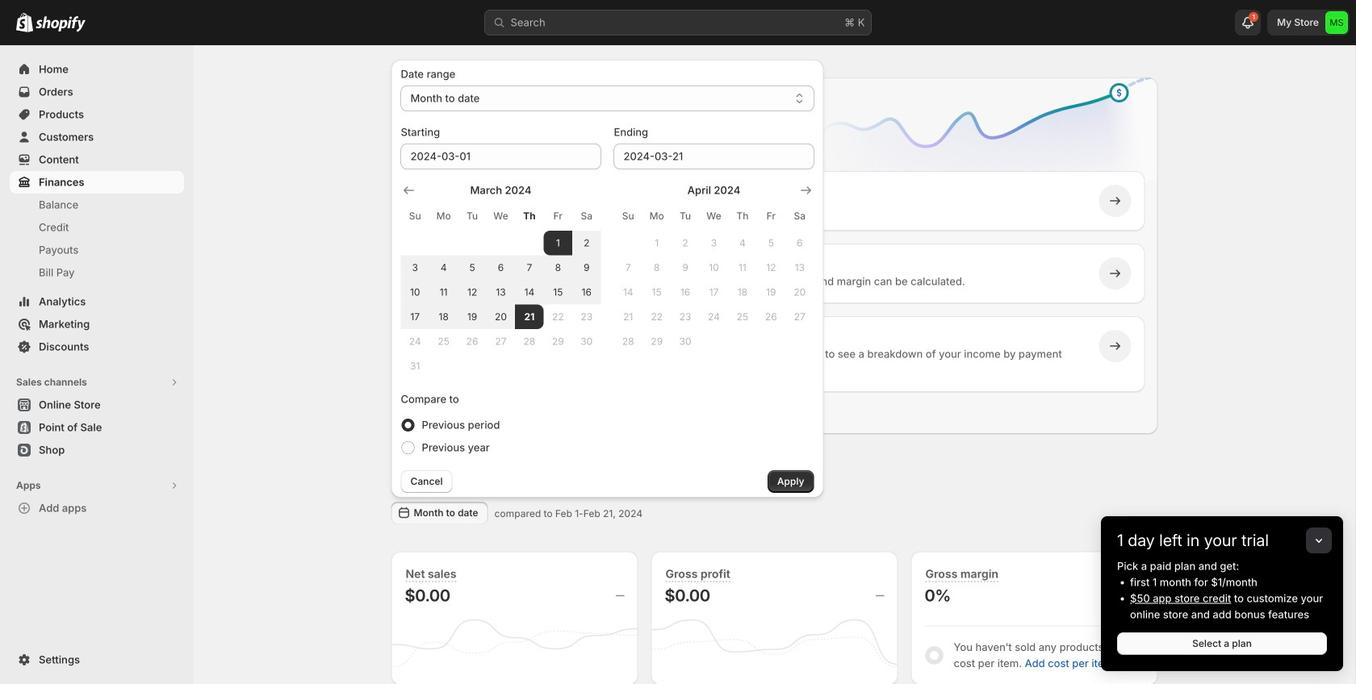 Task type: locate. For each thing, give the bounding box(es) containing it.
1 tuesday element from the left
[[458, 202, 487, 231]]

0 horizontal spatial monday element
[[430, 202, 458, 231]]

wednesday element for thursday element associated with 2nd friday element from the right
[[487, 202, 515, 231]]

add your first product image
[[426, 266, 442, 282]]

2 sunday element from the left
[[614, 202, 643, 231]]

None text field
[[401, 144, 601, 170], [614, 144, 815, 170], [401, 144, 601, 170], [614, 144, 815, 170]]

thursday element
[[515, 202, 544, 231], [729, 202, 757, 231]]

wednesday element
[[487, 202, 515, 231], [700, 202, 729, 231]]

saturday element
[[573, 202, 601, 231], [786, 202, 815, 231]]

0 horizontal spatial friday element
[[544, 202, 573, 231]]

0 horizontal spatial tuesday element
[[458, 202, 487, 231]]

tuesday element
[[458, 202, 487, 231], [671, 202, 700, 231]]

2 saturday element from the left
[[786, 202, 815, 231]]

1 saturday element from the left
[[573, 202, 601, 231]]

1 horizontal spatial sunday element
[[614, 202, 643, 231]]

grid
[[401, 183, 601, 379], [614, 183, 815, 354]]

0 horizontal spatial grid
[[401, 183, 601, 379]]

monday element for 2nd grid from the right sunday element
[[430, 202, 458, 231]]

1 horizontal spatial saturday element
[[786, 202, 815, 231]]

1 wednesday element from the left
[[487, 202, 515, 231]]

monday element
[[430, 202, 458, 231], [643, 202, 671, 231]]

2 wednesday element from the left
[[700, 202, 729, 231]]

0 horizontal spatial saturday element
[[573, 202, 601, 231]]

sunday element for 2nd grid from the right
[[401, 202, 430, 231]]

1 thursday element from the left
[[515, 202, 544, 231]]

2 monday element from the left
[[643, 202, 671, 231]]

0 horizontal spatial wednesday element
[[487, 202, 515, 231]]

sunday element
[[401, 202, 430, 231], [614, 202, 643, 231]]

friday element
[[544, 202, 573, 231], [757, 202, 786, 231]]

2 tuesday element from the left
[[671, 202, 700, 231]]

1 horizontal spatial wednesday element
[[700, 202, 729, 231]]

1 horizontal spatial grid
[[614, 183, 815, 354]]

1 horizontal spatial friday element
[[757, 202, 786, 231]]

2 thursday element from the left
[[729, 202, 757, 231]]

1 monday element from the left
[[430, 202, 458, 231]]

monday element for sunday element related to 1st grid from right
[[643, 202, 671, 231]]

shopify image
[[16, 13, 33, 32], [36, 16, 86, 32]]

1 horizontal spatial tuesday element
[[671, 202, 700, 231]]

1 friday element from the left
[[544, 202, 573, 231]]

1 sunday element from the left
[[401, 202, 430, 231]]

1 horizontal spatial thursday element
[[729, 202, 757, 231]]

1 horizontal spatial monday element
[[643, 202, 671, 231]]

0 horizontal spatial sunday element
[[401, 202, 430, 231]]

0 horizontal spatial thursday element
[[515, 202, 544, 231]]



Task type: vqa. For each thing, say whether or not it's contained in the screenshot.
Mark Add sharing details as done icon
no



Task type: describe. For each thing, give the bounding box(es) containing it.
tuesday element for monday element for sunday element related to 1st grid from right
[[671, 202, 700, 231]]

saturday element for 2nd friday element from the left
[[786, 202, 815, 231]]

2 friday element from the left
[[757, 202, 786, 231]]

2 grid from the left
[[614, 183, 815, 354]]

thursday element for 2nd friday element from the left
[[729, 202, 757, 231]]

thursday element for 2nd friday element from the right
[[515, 202, 544, 231]]

tuesday element for 2nd grid from the right sunday element monday element
[[458, 202, 487, 231]]

line chart image
[[792, 74, 1162, 207]]

set up shopify payments image
[[426, 338, 442, 355]]

my store image
[[1326, 11, 1349, 34]]

select a plan image
[[426, 193, 442, 209]]

saturday element for 2nd friday element from the right
[[573, 202, 601, 231]]

wednesday element for 2nd friday element from the left thursday element
[[700, 202, 729, 231]]

1 horizontal spatial shopify image
[[36, 16, 86, 32]]

sunday element for 1st grid from right
[[614, 202, 643, 231]]

1 grid from the left
[[401, 183, 601, 379]]

0 horizontal spatial shopify image
[[16, 13, 33, 32]]



